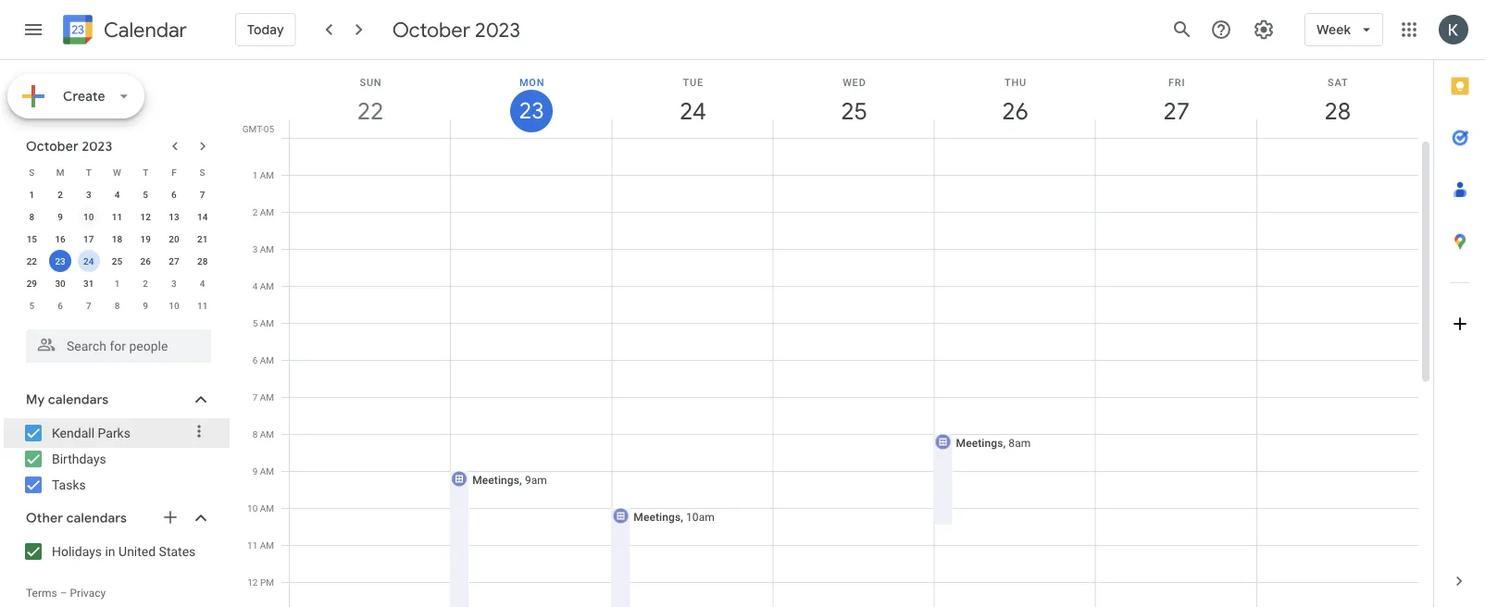 Task type: vqa. For each thing, say whether or not it's contained in the screenshot.


Task type: describe. For each thing, give the bounding box(es) containing it.
2 t from the left
[[143, 167, 148, 178]]

november 2 element
[[134, 272, 157, 294]]

1 horizontal spatial 6
[[171, 189, 177, 200]]

f
[[171, 167, 177, 178]]

Search for people text field
[[37, 330, 200, 363]]

row containing 22
[[18, 250, 217, 272]]

10 element
[[78, 206, 100, 228]]

1 vertical spatial october
[[26, 138, 79, 155]]

wed
[[843, 76, 866, 88]]

w
[[113, 167, 121, 178]]

27 link
[[1156, 90, 1198, 132]]

sat
[[1328, 76, 1349, 88]]

10 am
[[247, 503, 274, 514]]

november 6 element
[[49, 294, 71, 317]]

1 horizontal spatial october 2023
[[392, 17, 520, 43]]

gmt-
[[242, 123, 264, 134]]

1 vertical spatial october 2023
[[26, 138, 112, 155]]

calendar heading
[[100, 17, 187, 43]]

25 link
[[833, 90, 876, 132]]

19 element
[[134, 228, 157, 250]]

november 11 element
[[191, 294, 214, 317]]

week
[[1317, 21, 1351, 38]]

my calendars
[[26, 392, 109, 408]]

1 s from the left
[[29, 167, 35, 178]]

1 cell from the left
[[290, 138, 451, 607]]

30 element
[[49, 272, 71, 294]]

in
[[105, 544, 115, 559]]

0 vertical spatial 2
[[58, 189, 63, 200]]

0 vertical spatial 7
[[200, 189, 205, 200]]

row containing 15
[[18, 228, 217, 250]]

8 for "november 8" element
[[114, 300, 120, 311]]

my calendars list
[[4, 417, 230, 500]]

20 element
[[163, 228, 185, 250]]

28 column header
[[1257, 60, 1419, 138]]

7 am
[[252, 392, 274, 403]]

27 inside 27 element
[[169, 256, 179, 267]]

2 am
[[252, 207, 274, 218]]

, for 10am
[[681, 511, 683, 524]]

22 element
[[21, 250, 43, 272]]

today button
[[235, 7, 296, 52]]

6 am
[[252, 355, 274, 366]]

am for 7 am
[[260, 392, 274, 403]]

22 inside column header
[[356, 96, 383, 126]]

november 1 element
[[106, 272, 128, 294]]

26 link
[[994, 90, 1037, 132]]

kendall
[[52, 426, 95, 441]]

terms link
[[26, 587, 57, 600]]

26 inside 'column header'
[[1001, 96, 1028, 126]]

meetings , 10am
[[634, 511, 715, 524]]

other
[[26, 510, 63, 527]]

23 column header
[[450, 60, 612, 138]]

main drawer image
[[22, 19, 44, 41]]

1 vertical spatial 1
[[29, 189, 34, 200]]

1 am
[[252, 169, 274, 181]]

11 am
[[247, 540, 274, 551]]

birthdays
[[52, 451, 106, 467]]

0 vertical spatial 8
[[29, 211, 34, 222]]

m
[[56, 167, 64, 178]]

2 for the november 2 element
[[143, 278, 148, 289]]

13
[[169, 211, 179, 222]]

privacy link
[[70, 587, 106, 600]]

28 inside october 2023 grid
[[197, 256, 208, 267]]

today
[[247, 21, 284, 38]]

privacy
[[70, 587, 106, 600]]

8 for 8 am
[[252, 429, 258, 440]]

21
[[197, 233, 208, 244]]

3 for november 3 element
[[171, 278, 177, 289]]

9 am
[[252, 466, 274, 477]]

10 for 10 am
[[247, 503, 258, 514]]

holidays in united states
[[52, 544, 196, 559]]

am for 8 am
[[260, 429, 274, 440]]

meetings for meetings , 10am
[[634, 511, 681, 524]]

26 inside row
[[140, 256, 151, 267]]

11 element
[[106, 206, 128, 228]]

9 for november 9 element
[[143, 300, 148, 311]]

november 5 element
[[21, 294, 43, 317]]

am for 4 am
[[260, 281, 274, 292]]

23 inside mon 23
[[518, 96, 543, 125]]

15
[[27, 233, 37, 244]]

create button
[[7, 74, 144, 119]]

22 column header
[[289, 60, 451, 138]]

17
[[83, 233, 94, 244]]

14 element
[[191, 206, 214, 228]]

12 for 12
[[140, 211, 151, 222]]

gmt-05
[[242, 123, 274, 134]]

23 link
[[510, 90, 553, 132]]

states
[[159, 544, 196, 559]]

20
[[169, 233, 179, 244]]

tue 24
[[679, 76, 705, 126]]

18 element
[[106, 228, 128, 250]]

24 inside 24 element
[[83, 256, 94, 267]]

row containing 1
[[18, 183, 217, 206]]

sun 22
[[356, 76, 383, 126]]

kendall parks
[[52, 426, 131, 441]]

november 10 element
[[163, 294, 185, 317]]

wed 25
[[840, 76, 866, 126]]

7 cell from the left
[[1257, 138, 1419, 607]]

25 inside wed 25
[[840, 96, 866, 126]]

terms – privacy
[[26, 587, 106, 600]]

8 am
[[252, 429, 274, 440]]

create
[[63, 88, 105, 105]]

week button
[[1305, 7, 1384, 52]]

4 am
[[252, 281, 274, 292]]

30
[[55, 278, 66, 289]]

6 for 6 am
[[252, 355, 258, 366]]

my calendars button
[[4, 385, 230, 415]]

28 inside column header
[[1324, 96, 1350, 126]]

add other calendars image
[[161, 508, 180, 527]]

settings menu image
[[1253, 19, 1275, 41]]

1 horizontal spatial october
[[392, 17, 470, 43]]

27 inside 27 column header
[[1162, 96, 1189, 126]]

21 element
[[191, 228, 214, 250]]

5 cell from the left
[[933, 138, 1096, 607]]

7 for 7 am
[[252, 392, 258, 403]]

1 vertical spatial 2023
[[82, 138, 112, 155]]

row containing 5
[[18, 294, 217, 317]]

24 inside 24 column header
[[679, 96, 705, 126]]

thu 26
[[1001, 76, 1028, 126]]

6 for november 6 element
[[58, 300, 63, 311]]

0 vertical spatial 3
[[86, 189, 91, 200]]

meetings , 8am
[[956, 437, 1031, 450]]

16
[[55, 233, 66, 244]]

23, today element
[[49, 250, 71, 272]]

11 for 11 element
[[112, 211, 122, 222]]

grid containing 22
[[237, 60, 1434, 607]]

25 inside october 2023 grid
[[112, 256, 122, 267]]



Task type: locate. For each thing, give the bounding box(es) containing it.
27 down fri
[[1162, 96, 1189, 126]]

3 up november 10 "element"
[[171, 278, 177, 289]]

26 down thu
[[1001, 96, 1028, 126]]

4 cell from the left
[[774, 138, 935, 607]]

other calendars
[[26, 510, 127, 527]]

, for 9am
[[520, 474, 522, 487]]

mon 23
[[518, 76, 545, 125]]

None search field
[[0, 322, 230, 363]]

meetings left 10am
[[634, 511, 681, 524]]

october 2023 up 'm'
[[26, 138, 112, 155]]

28 down sat
[[1324, 96, 1350, 126]]

am up the 7 am
[[260, 355, 274, 366]]

2 horizontal spatial ,
[[1003, 437, 1006, 450]]

22
[[356, 96, 383, 126], [27, 256, 37, 267]]

6 up the 7 am
[[252, 355, 258, 366]]

calendars for my calendars
[[48, 392, 109, 408]]

2 vertical spatial 10
[[247, 503, 258, 514]]

row containing s
[[18, 161, 217, 183]]

7 for november 7 element
[[86, 300, 91, 311]]

4
[[114, 189, 120, 200], [200, 278, 205, 289], [252, 281, 258, 292]]

0 vertical spatial 6
[[171, 189, 177, 200]]

0 vertical spatial 28
[[1324, 96, 1350, 126]]

row containing 8
[[18, 206, 217, 228]]

6
[[171, 189, 177, 200], [58, 300, 63, 311], [252, 355, 258, 366]]

united
[[119, 544, 156, 559]]

november 9 element
[[134, 294, 157, 317]]

calendars inside dropdown button
[[48, 392, 109, 408]]

3 for 3 am
[[252, 244, 258, 255]]

0 horizontal spatial 25
[[112, 256, 122, 267]]

8 up 15 'element'
[[29, 211, 34, 222]]

12 left pm
[[247, 577, 258, 588]]

calendars
[[48, 392, 109, 408], [66, 510, 127, 527]]

2 horizontal spatial 11
[[247, 540, 258, 551]]

kendall parks list item
[[4, 417, 230, 448]]

8 down the 7 am
[[252, 429, 258, 440]]

2 cell from the left
[[449, 138, 612, 607]]

05
[[264, 123, 274, 134]]

9 inside grid
[[252, 466, 258, 477]]

s
[[29, 167, 35, 178], [200, 167, 205, 178]]

other calendars button
[[4, 504, 230, 533]]

1 vertical spatial 22
[[27, 256, 37, 267]]

1 up 15 'element'
[[29, 189, 34, 200]]

0 horizontal spatial 3
[[86, 189, 91, 200]]

october 2023 grid
[[18, 161, 217, 317]]

5 down 4 am
[[252, 318, 258, 329]]

24 column header
[[611, 60, 774, 138]]

8
[[29, 211, 34, 222], [114, 300, 120, 311], [252, 429, 258, 440]]

9 down the november 2 element
[[143, 300, 148, 311]]

1 vertical spatial 6
[[58, 300, 63, 311]]

2 horizontal spatial 6
[[252, 355, 258, 366]]

0 horizontal spatial ,
[[520, 474, 522, 487]]

meetings for meetings , 8am
[[956, 437, 1003, 450]]

24 element
[[78, 250, 100, 272]]

3 am
[[252, 244, 274, 255]]

november 3 element
[[163, 272, 185, 294]]

7 up 14 element
[[200, 189, 205, 200]]

am for 11 am
[[260, 540, 274, 551]]

1 vertical spatial 7
[[86, 300, 91, 311]]

12 up 19
[[140, 211, 151, 222]]

, left 9am
[[520, 474, 522, 487]]

2 vertical spatial 11
[[247, 540, 258, 551]]

1 horizontal spatial 27
[[1162, 96, 1189, 126]]

tab list
[[1434, 60, 1485, 556]]

9
[[58, 211, 63, 222], [143, 300, 148, 311], [252, 466, 258, 477]]

5 for 5 am
[[252, 318, 258, 329]]

calendars inside dropdown button
[[66, 510, 127, 527]]

3
[[86, 189, 91, 200], [252, 244, 258, 255], [171, 278, 177, 289]]

,
[[1003, 437, 1006, 450], [520, 474, 522, 487], [681, 511, 683, 524]]

1 vertical spatial 25
[[112, 256, 122, 267]]

10 down november 3 element
[[169, 300, 179, 311]]

calendar element
[[59, 11, 187, 52]]

6 cell from the left
[[1096, 138, 1257, 607]]

7
[[200, 189, 205, 200], [86, 300, 91, 311], [252, 392, 258, 403]]

2023 down create
[[82, 138, 112, 155]]

2 s from the left
[[200, 167, 205, 178]]

1 horizontal spatial 4
[[200, 278, 205, 289]]

am for 5 am
[[260, 318, 274, 329]]

1 horizontal spatial 7
[[200, 189, 205, 200]]

17 element
[[78, 228, 100, 250]]

holidays
[[52, 544, 102, 559]]

am down 9 am
[[260, 503, 274, 514]]

1 horizontal spatial 12
[[247, 577, 258, 588]]

0 horizontal spatial 23
[[55, 256, 66, 267]]

am up 3 am
[[260, 207, 274, 218]]

1 horizontal spatial 2023
[[475, 17, 520, 43]]

1 horizontal spatial 24
[[679, 96, 705, 126]]

25 down 18
[[112, 256, 122, 267]]

29
[[27, 278, 37, 289]]

23 down the mon at top
[[518, 96, 543, 125]]

mon
[[519, 76, 545, 88]]

2 horizontal spatial 5
[[252, 318, 258, 329]]

27 column header
[[1095, 60, 1257, 138]]

25 element
[[106, 250, 128, 272]]

fri 27
[[1162, 76, 1189, 126]]

6 up 13 element
[[171, 189, 177, 200]]

26
[[1001, 96, 1028, 126], [140, 256, 151, 267]]

3 cell from the left
[[611, 138, 774, 607]]

am for 3 am
[[260, 244, 274, 255]]

0 horizontal spatial 28
[[197, 256, 208, 267]]

1 vertical spatial 11
[[197, 300, 208, 311]]

sun
[[360, 76, 382, 88]]

22 up 29
[[27, 256, 37, 267]]

5 for november 5 element at the left
[[29, 300, 34, 311]]

1 vertical spatial 3
[[252, 244, 258, 255]]

2 vertical spatial meetings
[[634, 511, 681, 524]]

6 am from the top
[[260, 355, 274, 366]]

2 horizontal spatial 9
[[252, 466, 258, 477]]

28 element
[[191, 250, 214, 272]]

28 down 21 at top left
[[197, 256, 208, 267]]

18
[[112, 233, 122, 244]]

t left w
[[86, 167, 92, 178]]

11 down november 4 element
[[197, 300, 208, 311]]

0 horizontal spatial t
[[86, 167, 92, 178]]

31
[[83, 278, 94, 289]]

28 link
[[1317, 90, 1359, 132]]

0 horizontal spatial 1
[[29, 189, 34, 200]]

2 horizontal spatial 1
[[252, 169, 258, 181]]

1 horizontal spatial 23
[[518, 96, 543, 125]]

1 vertical spatial meetings
[[472, 474, 520, 487]]

2 down 'm'
[[58, 189, 63, 200]]

meetings left 9am
[[472, 474, 520, 487]]

4 up 5 am
[[252, 281, 258, 292]]

10am
[[686, 511, 715, 524]]

0 vertical spatial 26
[[1001, 96, 1028, 126]]

2 horizontal spatial meetings
[[956, 437, 1003, 450]]

9 am from the top
[[260, 466, 274, 477]]

1 for november 1 element
[[114, 278, 120, 289]]

row containing 29
[[18, 272, 217, 294]]

12 inside grid
[[247, 577, 258, 588]]

1 inside grid
[[252, 169, 258, 181]]

22 down sun
[[356, 96, 383, 126]]

am down 4 am
[[260, 318, 274, 329]]

parks
[[98, 426, 131, 441]]

10 inside "element"
[[169, 300, 179, 311]]

, for 8am
[[1003, 437, 1006, 450]]

5 up 12 "element"
[[143, 189, 148, 200]]

8 inside grid
[[252, 429, 258, 440]]

11
[[112, 211, 122, 222], [197, 300, 208, 311], [247, 540, 258, 551]]

0 horizontal spatial s
[[29, 167, 35, 178]]

2 horizontal spatial 4
[[252, 281, 258, 292]]

meetings for meetings , 9am
[[472, 474, 520, 487]]

25 column header
[[773, 60, 935, 138]]

0 vertical spatial calendars
[[48, 392, 109, 408]]

6 inside november 6 element
[[58, 300, 63, 311]]

1 horizontal spatial 5
[[143, 189, 148, 200]]

2 horizontal spatial 10
[[247, 503, 258, 514]]

15 element
[[21, 228, 43, 250]]

2 down 26 element
[[143, 278, 148, 289]]

12 pm
[[247, 577, 274, 588]]

27 element
[[163, 250, 185, 272]]

29 element
[[21, 272, 43, 294]]

support image
[[1210, 19, 1233, 41]]

1 horizontal spatial t
[[143, 167, 148, 178]]

10 for 10 element
[[83, 211, 94, 222]]

pm
[[260, 577, 274, 588]]

14
[[197, 211, 208, 222]]

calendars up in
[[66, 510, 127, 527]]

2023
[[475, 17, 520, 43], [82, 138, 112, 155]]

meetings left 8am
[[956, 437, 1003, 450]]

s left 'm'
[[29, 167, 35, 178]]

am up 2 am
[[260, 169, 274, 181]]

11 up 18
[[112, 211, 122, 222]]

10 am from the top
[[260, 503, 274, 514]]

am down the 6 am
[[260, 392, 274, 403]]

0 horizontal spatial 11
[[112, 211, 122, 222]]

0 horizontal spatial 27
[[169, 256, 179, 267]]

2 vertical spatial 2
[[143, 278, 148, 289]]

2 down 1 am
[[252, 207, 258, 218]]

25
[[840, 96, 866, 126], [112, 256, 122, 267]]

16 element
[[49, 228, 71, 250]]

1 for 1 am
[[252, 169, 258, 181]]

1 vertical spatial 8
[[114, 300, 120, 311]]

10 up the 17
[[83, 211, 94, 222]]

calendars up the kendall
[[48, 392, 109, 408]]

2 vertical spatial ,
[[681, 511, 683, 524]]

26 down 19
[[140, 256, 151, 267]]

31 element
[[78, 272, 100, 294]]

november 7 element
[[78, 294, 100, 317]]

0 vertical spatial 5
[[143, 189, 148, 200]]

–
[[60, 587, 67, 600]]

6 down 30 'element' at the top left of page
[[58, 300, 63, 311]]

28
[[1324, 96, 1350, 126], [197, 256, 208, 267]]

5
[[143, 189, 148, 200], [29, 300, 34, 311], [252, 318, 258, 329]]

1 horizontal spatial 11
[[197, 300, 208, 311]]

1 vertical spatial ,
[[520, 474, 522, 487]]

0 horizontal spatial 4
[[114, 189, 120, 200]]

10 cell
[[74, 206, 103, 228]]

2 vertical spatial 1
[[114, 278, 120, 289]]

2 am from the top
[[260, 207, 274, 218]]

tue
[[683, 76, 704, 88]]

0 vertical spatial 25
[[840, 96, 866, 126]]

7 down the 6 am
[[252, 392, 258, 403]]

2 horizontal spatial 2
[[252, 207, 258, 218]]

9am
[[525, 474, 547, 487]]

0 vertical spatial 1
[[252, 169, 258, 181]]

row containing meetings
[[282, 138, 1419, 607]]

5 down '29' element
[[29, 300, 34, 311]]

0 horizontal spatial meetings
[[472, 474, 520, 487]]

4 for 4 am
[[252, 281, 258, 292]]

13 element
[[163, 206, 185, 228]]

0 vertical spatial 12
[[140, 211, 151, 222]]

s right the f
[[200, 167, 205, 178]]

meetings
[[956, 437, 1003, 450], [472, 474, 520, 487], [634, 511, 681, 524]]

23 cell
[[46, 250, 74, 272]]

am down 2 am
[[260, 244, 274, 255]]

4 am from the top
[[260, 281, 274, 292]]

1 vertical spatial 28
[[197, 256, 208, 267]]

9 up 16 element
[[58, 211, 63, 222]]

1 up 2 am
[[252, 169, 258, 181]]

0 vertical spatial ,
[[1003, 437, 1006, 450]]

tasks
[[52, 477, 86, 493]]

0 vertical spatial 23
[[518, 96, 543, 125]]

1 horizontal spatial 2
[[143, 278, 148, 289]]

0 vertical spatial 24
[[679, 96, 705, 126]]

2 horizontal spatial 7
[[252, 392, 258, 403]]

4 up "november 11" element
[[200, 278, 205, 289]]

t
[[86, 167, 92, 178], [143, 167, 148, 178]]

24 up 31
[[83, 256, 94, 267]]

grid
[[237, 60, 1434, 607]]

7 down 31 element
[[86, 300, 91, 311]]

am down 8 am
[[260, 466, 274, 477]]

10 up 11 am
[[247, 503, 258, 514]]

22 link
[[349, 90, 392, 132]]

2023 up the mon at top
[[475, 17, 520, 43]]

am down the 7 am
[[260, 429, 274, 440]]

11 for "november 11" element
[[197, 300, 208, 311]]

11 for 11 am
[[247, 540, 258, 551]]

am for 1 am
[[260, 169, 274, 181]]

2 for 2 am
[[252, 207, 258, 218]]

calendars for other calendars
[[66, 510, 127, 527]]

cell
[[290, 138, 451, 607], [449, 138, 612, 607], [611, 138, 774, 607], [774, 138, 935, 607], [933, 138, 1096, 607], [1096, 138, 1257, 607], [1257, 138, 1419, 607]]

19
[[140, 233, 151, 244]]

1 t from the left
[[86, 167, 92, 178]]

am for 10 am
[[260, 503, 274, 514]]

3 am from the top
[[260, 244, 274, 255]]

november 4 element
[[191, 272, 214, 294]]

0 vertical spatial 9
[[58, 211, 63, 222]]

4 for november 4 element
[[200, 278, 205, 289]]

0 vertical spatial 2023
[[475, 17, 520, 43]]

row inside grid
[[282, 138, 1419, 607]]

2 vertical spatial 7
[[252, 392, 258, 403]]

october
[[392, 17, 470, 43], [26, 138, 79, 155]]

november 8 element
[[106, 294, 128, 317]]

1 horizontal spatial 8
[[114, 300, 120, 311]]

0 vertical spatial 27
[[1162, 96, 1189, 126]]

fri
[[1169, 76, 1186, 88]]

, left 8am
[[1003, 437, 1006, 450]]

0 vertical spatial meetings
[[956, 437, 1003, 450]]

1 am from the top
[[260, 169, 274, 181]]

8am
[[1009, 437, 1031, 450]]

am for 9 am
[[260, 466, 274, 477]]

12 for 12 pm
[[247, 577, 258, 588]]

8 down november 1 element
[[114, 300, 120, 311]]

2 vertical spatial 8
[[252, 429, 258, 440]]

meetings , 9am
[[472, 474, 547, 487]]

22 inside row group
[[27, 256, 37, 267]]

october 2023 up the mon at top
[[392, 17, 520, 43]]

3 down 2 am
[[252, 244, 258, 255]]

thu
[[1005, 76, 1027, 88]]

24 down 'tue'
[[679, 96, 705, 126]]

row
[[282, 138, 1419, 607], [18, 161, 217, 183], [18, 183, 217, 206], [18, 206, 217, 228], [18, 228, 217, 250], [18, 250, 217, 272], [18, 272, 217, 294], [18, 294, 217, 317]]

11 down 10 am in the bottom of the page
[[247, 540, 258, 551]]

2 horizontal spatial 3
[[252, 244, 258, 255]]

8 am from the top
[[260, 429, 274, 440]]

0 horizontal spatial 12
[[140, 211, 151, 222]]

23 inside cell
[[55, 256, 66, 267]]

sat 28
[[1324, 76, 1350, 126]]

26 column header
[[934, 60, 1096, 138]]

0 horizontal spatial 26
[[140, 256, 151, 267]]

24 link
[[672, 90, 714, 132]]

11 am from the top
[[260, 540, 274, 551]]

0 horizontal spatial 9
[[58, 211, 63, 222]]

26 element
[[134, 250, 157, 272]]

0 horizontal spatial 8
[[29, 211, 34, 222]]

1 horizontal spatial 25
[[840, 96, 866, 126]]

2 vertical spatial 6
[[252, 355, 258, 366]]

7 am from the top
[[260, 392, 274, 403]]

1 vertical spatial 27
[[169, 256, 179, 267]]

2 vertical spatial 3
[[171, 278, 177, 289]]

24 cell
[[74, 250, 103, 272]]

0 vertical spatial 22
[[356, 96, 383, 126]]

0 horizontal spatial october 2023
[[26, 138, 112, 155]]

0 horizontal spatial 2023
[[82, 138, 112, 155]]

0 vertical spatial 10
[[83, 211, 94, 222]]

9 inside november 9 element
[[143, 300, 148, 311]]

0 horizontal spatial 2
[[58, 189, 63, 200]]

23 up 30
[[55, 256, 66, 267]]

5 am from the top
[[260, 318, 274, 329]]

10 for november 10 "element"
[[169, 300, 179, 311]]

23
[[518, 96, 543, 125], [55, 256, 66, 267]]

0 horizontal spatial october
[[26, 138, 79, 155]]

terms
[[26, 587, 57, 600]]

10
[[83, 211, 94, 222], [169, 300, 179, 311], [247, 503, 258, 514]]

9 for 9 am
[[252, 466, 258, 477]]

25 down wed
[[840, 96, 866, 126]]

t left the f
[[143, 167, 148, 178]]

5 am
[[252, 318, 274, 329]]

0 vertical spatial october 2023
[[392, 17, 520, 43]]

12 element
[[134, 206, 157, 228]]

12 inside "element"
[[140, 211, 151, 222]]

row group containing 1
[[18, 183, 217, 317]]

calendar
[[104, 17, 187, 43]]

october 2023
[[392, 17, 520, 43], [26, 138, 112, 155]]

1 up "november 8" element
[[114, 278, 120, 289]]

2 horizontal spatial 8
[[252, 429, 258, 440]]

1 horizontal spatial 10
[[169, 300, 179, 311]]

0 horizontal spatial 24
[[83, 256, 94, 267]]

9 up 10 am in the bottom of the page
[[252, 466, 258, 477]]

am for 2 am
[[260, 207, 274, 218]]

1 vertical spatial 10
[[169, 300, 179, 311]]

1 vertical spatial calendars
[[66, 510, 127, 527]]

3 up 10 element
[[86, 189, 91, 200]]

10 inside "cell"
[[83, 211, 94, 222]]

am down 3 am
[[260, 281, 274, 292]]

1 horizontal spatial 9
[[143, 300, 148, 311]]

, left 10am
[[681, 511, 683, 524]]

am for 6 am
[[260, 355, 274, 366]]

am up pm
[[260, 540, 274, 551]]

my
[[26, 392, 45, 408]]

27 down 20
[[169, 256, 179, 267]]

0 horizontal spatial 22
[[27, 256, 37, 267]]

4 up 11 element
[[114, 189, 120, 200]]

2 vertical spatial 5
[[252, 318, 258, 329]]

row group
[[18, 183, 217, 317]]

1 horizontal spatial s
[[200, 167, 205, 178]]



